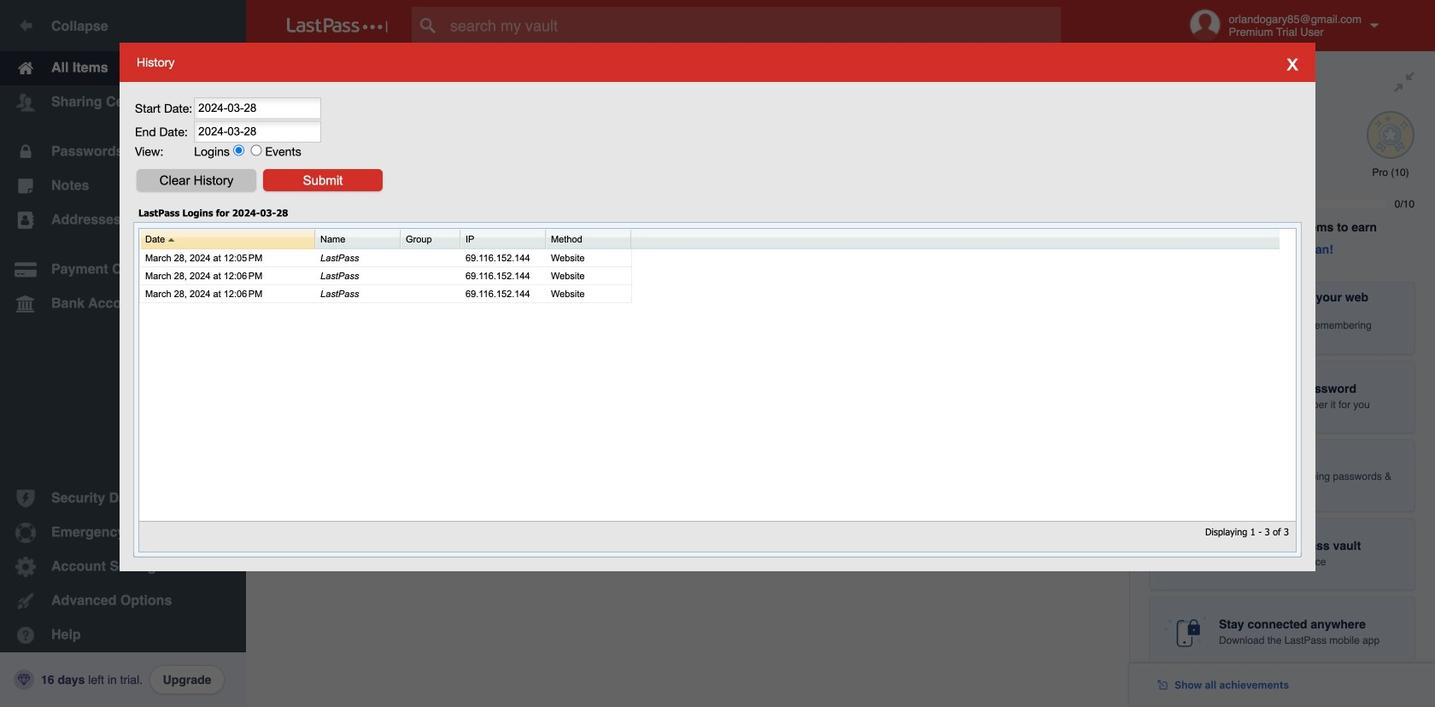 Task type: locate. For each thing, give the bounding box(es) containing it.
search my vault text field
[[412, 7, 1095, 44]]

Search search field
[[412, 7, 1095, 44]]



Task type: vqa. For each thing, say whether or not it's contained in the screenshot.
New item element
no



Task type: describe. For each thing, give the bounding box(es) containing it.
lastpass image
[[287, 18, 388, 33]]

main content main content
[[246, 51, 1130, 56]]

main navigation navigation
[[0, 0, 246, 708]]



